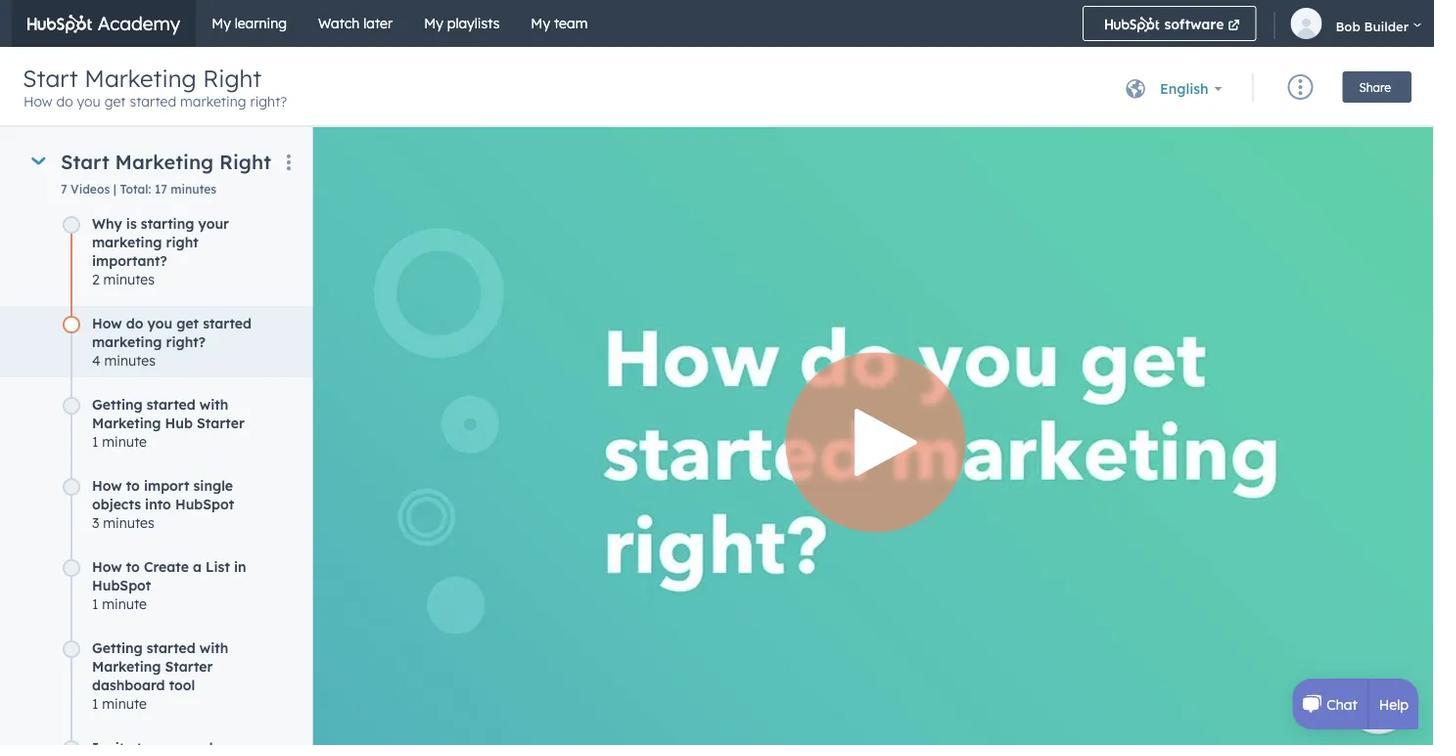Task type: locate. For each thing, give the bounding box(es) containing it.
minute down dashboard
[[102, 695, 147, 712]]

minutes for you
[[104, 351, 156, 369]]

1472 list item
[[0, 395, 552, 478]]

minutes for import
[[103, 514, 154, 531]]

1 vertical spatial with
[[200, 639, 228, 656]]

do down important?
[[126, 314, 143, 331]]

0 vertical spatial right?
[[250, 93, 287, 110]]

0 vertical spatial minute
[[102, 433, 147, 450]]

0 vertical spatial hubspot
[[175, 495, 234, 512]]

1 horizontal spatial you
[[147, 314, 172, 331]]

1 horizontal spatial hubspot
[[175, 495, 234, 512]]

hubspot inside how to import single objects into hubspot 3 minutes
[[175, 495, 234, 512]]

1 vertical spatial start
[[61, 149, 109, 174]]

2 vertical spatial minute
[[102, 695, 147, 712]]

7
[[61, 182, 67, 196]]

marketing inside the getting started with marketing starter dashboard tool 1 minute
[[92, 658, 161, 675]]

started
[[130, 93, 176, 110], [203, 314, 252, 331], [147, 395, 195, 413], [147, 639, 195, 656]]

get down why is starting your marketing right important? 2 minutes on the top left
[[176, 314, 199, 331]]

tool
[[169, 676, 195, 694]]

you down important?
[[147, 314, 172, 331]]

my left playlists
[[424, 15, 443, 32]]

to up objects
[[126, 477, 140, 494]]

how to create a list in hubspot 1 minute
[[92, 558, 246, 612]]

with inside the getting started with marketing starter dashboard tool 1 minute
[[200, 639, 228, 656]]

0 vertical spatial 1
[[92, 433, 98, 450]]

how down 3
[[92, 558, 122, 575]]

right? up hub on the left of page
[[166, 333, 206, 350]]

1 with from the top
[[200, 395, 228, 413]]

how inside "how to create a list in hubspot 1 minute"
[[92, 558, 122, 575]]

hubspot
[[175, 495, 234, 512], [92, 577, 151, 594]]

right down my learning link
[[203, 64, 262, 93]]

starter
[[197, 414, 245, 431], [165, 658, 213, 675]]

1 horizontal spatial do
[[126, 314, 143, 331]]

my inside my learning link
[[212, 15, 231, 32]]

list
[[206, 558, 230, 575]]

2 to from the top
[[126, 558, 140, 575]]

how to import single objects into hubspot 3 minutes
[[92, 477, 234, 531]]

minutes for starting
[[103, 270, 155, 287]]

1 inside the getting started with marketing starter dashboard tool 1 minute
[[92, 695, 98, 712]]

bob builder
[[1336, 18, 1409, 34]]

share
[[1359, 80, 1391, 94]]

1879 list item
[[0, 476, 552, 559]]

right?
[[250, 93, 287, 110], [166, 333, 206, 350]]

starter inside the getting started with marketing starter dashboard tool 1 minute
[[165, 658, 213, 675]]

to for create
[[126, 558, 140, 575]]

0 vertical spatial marketing
[[180, 93, 246, 110]]

marketing inside start marketing right how do you get started marketing right?
[[180, 93, 246, 110]]

to for import
[[126, 477, 140, 494]]

1 1 from the top
[[92, 433, 98, 450]]

english
[[1160, 80, 1209, 97]]

my playlists
[[424, 15, 500, 32]]

1 up objects
[[92, 433, 98, 450]]

1676 list item
[[0, 558, 552, 641]]

marketing up 17
[[115, 149, 214, 174]]

later
[[363, 15, 393, 32]]

watch
[[318, 15, 360, 32]]

0 vertical spatial get
[[104, 93, 126, 110]]

to left create
[[126, 558, 140, 575]]

0 vertical spatial start
[[23, 64, 78, 93]]

minute inside "how to create a list in hubspot 1 minute"
[[102, 595, 147, 612]]

how inside how do you get started marketing right? 4 minutes
[[92, 314, 122, 331]]

0 horizontal spatial hubspot
[[92, 577, 151, 594]]

2 vertical spatial 1
[[92, 695, 98, 712]]

minute up import
[[102, 433, 147, 450]]

1 down 3
[[92, 595, 98, 612]]

getting up dashboard
[[92, 639, 143, 656]]

3 minute from the top
[[102, 695, 147, 712]]

do up 7
[[56, 93, 73, 110]]

do
[[56, 93, 73, 110], [126, 314, 143, 331]]

started inside getting started with marketing hub starter 1 minute
[[147, 395, 195, 413]]

why
[[92, 214, 122, 232]]

navigation
[[196, 0, 1063, 47]]

1 vertical spatial right?
[[166, 333, 206, 350]]

how for how to create a list in hubspot 1 minute
[[92, 558, 122, 575]]

2 horizontal spatial my
[[531, 15, 550, 32]]

0 vertical spatial with
[[200, 395, 228, 413]]

1 vertical spatial getting
[[92, 639, 143, 656]]

minutes
[[171, 182, 216, 196], [103, 270, 155, 287], [104, 351, 156, 369], [103, 514, 154, 531]]

2 vertical spatial marketing
[[92, 333, 162, 350]]

minute
[[102, 433, 147, 450], [102, 595, 147, 612], [102, 695, 147, 712]]

start up the caret icon
[[23, 64, 78, 93]]

marketing up important?
[[92, 233, 162, 250]]

1 minute from the top
[[102, 433, 147, 450]]

learning
[[235, 15, 287, 32]]

marketing inside how do you get started marketing right? 4 minutes
[[92, 333, 162, 350]]

watch later link
[[303, 0, 408, 47]]

right
[[203, 64, 262, 93], [219, 149, 271, 174]]

2 1 from the top
[[92, 595, 98, 612]]

with down "how to create a list in hubspot 1 minute"
[[200, 639, 228, 656]]

you inside start marketing right how do you get started marketing right?
[[77, 93, 101, 110]]

with inside getting started with marketing hub starter 1 minute
[[200, 395, 228, 413]]

start
[[23, 64, 78, 93], [61, 149, 109, 174]]

0 horizontal spatial do
[[56, 93, 73, 110]]

1 vertical spatial marketing
[[92, 233, 162, 250]]

start inside start marketing right how do you get started marketing right?
[[23, 64, 78, 93]]

in
[[234, 558, 246, 575]]

import
[[144, 477, 189, 494]]

right
[[166, 233, 198, 250]]

start up videos
[[61, 149, 109, 174]]

1 vertical spatial you
[[147, 314, 172, 331]]

2 with from the top
[[200, 639, 228, 656]]

3 1 from the top
[[92, 695, 98, 712]]

right up 'your'
[[219, 149, 271, 174]]

1
[[92, 433, 98, 450], [92, 595, 98, 612], [92, 695, 98, 712]]

0 horizontal spatial my
[[212, 15, 231, 32]]

0 vertical spatial you
[[77, 93, 101, 110]]

1 horizontal spatial right?
[[250, 93, 287, 110]]

1 vertical spatial starter
[[165, 658, 213, 675]]

minutes down objects
[[103, 514, 154, 531]]

4
[[92, 351, 101, 369]]

marketing
[[180, 93, 246, 110], [92, 233, 162, 250], [92, 333, 162, 350]]

marketing up dashboard
[[92, 658, 161, 675]]

minute inside getting started with marketing hub starter 1 minute
[[102, 433, 147, 450]]

minute down create
[[102, 595, 147, 612]]

17
[[155, 182, 167, 196]]

my inside my playlists link
[[424, 15, 443, 32]]

1 getting from the top
[[92, 395, 143, 413]]

to inside "how to create a list in hubspot 1 minute"
[[126, 558, 140, 575]]

get up start marketing right
[[104, 93, 126, 110]]

hubspot down create
[[92, 577, 151, 594]]

you up videos
[[77, 93, 101, 110]]

get inside how do you get started marketing right? 4 minutes
[[176, 314, 199, 331]]

with down how do you get started marketing right? 4 minutes
[[200, 395, 228, 413]]

1 horizontal spatial get
[[176, 314, 199, 331]]

my for my learning
[[212, 15, 231, 32]]

hubspot inside "how to create a list in hubspot 1 minute"
[[92, 577, 151, 594]]

1 vertical spatial 1
[[92, 595, 98, 612]]

minute for how
[[102, 595, 147, 612]]

0 vertical spatial starter
[[197, 414, 245, 431]]

a
[[193, 558, 202, 575]]

1470 completed list item
[[0, 214, 552, 316]]

create
[[144, 558, 189, 575]]

2 minute from the top
[[102, 595, 147, 612]]

start marketing right
[[61, 149, 271, 174]]

right? down the learning
[[250, 93, 287, 110]]

my left the learning
[[212, 15, 231, 32]]

my inside my team link
[[531, 15, 550, 32]]

0 horizontal spatial right?
[[166, 333, 206, 350]]

2 getting from the top
[[92, 639, 143, 656]]

1 inside "how to create a list in hubspot 1 minute"
[[92, 595, 98, 612]]

0 vertical spatial do
[[56, 93, 73, 110]]

7 videos | total: 17 minutes
[[61, 182, 216, 196]]

0 horizontal spatial hubspot_logo image
[[27, 15, 93, 33]]

list
[[0, 214, 552, 746]]

marketing
[[84, 64, 196, 93], [115, 149, 214, 174], [92, 414, 161, 431], [92, 658, 161, 675]]

started inside how do you get started marketing right? 4 minutes
[[203, 314, 252, 331]]

minutes inside how to import single objects into hubspot 3 minutes
[[103, 514, 154, 531]]

getting down 4
[[92, 395, 143, 413]]

0 vertical spatial right
[[203, 64, 262, 93]]

my left "team"
[[531, 15, 550, 32]]

marketing left hub on the left of page
[[92, 414, 161, 431]]

hubspot_logo image
[[27, 15, 93, 33], [1105, 17, 1160, 32]]

you
[[77, 93, 101, 110], [147, 314, 172, 331]]

you inside how do you get started marketing right? 4 minutes
[[147, 314, 172, 331]]

to inside how to import single objects into hubspot 3 minutes
[[126, 477, 140, 494]]

minutes inside why is starting your marketing right important? 2 minutes
[[103, 270, 155, 287]]

builder
[[1364, 18, 1409, 34]]

2 my from the left
[[424, 15, 443, 32]]

1 to from the top
[[126, 477, 140, 494]]

getting inside the getting started with marketing starter dashboard tool 1 minute
[[92, 639, 143, 656]]

how
[[23, 93, 52, 110], [92, 314, 122, 331], [92, 477, 122, 494], [92, 558, 122, 575]]

get inside start marketing right how do you get started marketing right?
[[104, 93, 126, 110]]

is
[[126, 214, 137, 232]]

minutes inside how do you get started marketing right? 4 minutes
[[104, 351, 156, 369]]

single
[[193, 477, 233, 494]]

1 vertical spatial right
[[219, 149, 271, 174]]

marketing up start marketing right
[[180, 93, 246, 110]]

1 my from the left
[[212, 15, 231, 32]]

1 vertical spatial to
[[126, 558, 140, 575]]

get
[[104, 93, 126, 110], [176, 314, 199, 331]]

0 vertical spatial to
[[126, 477, 140, 494]]

0 horizontal spatial you
[[77, 93, 101, 110]]

marketing inside why is starting your marketing right important? 2 minutes
[[92, 233, 162, 250]]

1 horizontal spatial hubspot_logo image
[[1105, 17, 1160, 32]]

with
[[200, 395, 228, 413], [200, 639, 228, 656]]

minutes down important?
[[103, 270, 155, 287]]

1 for getting
[[92, 695, 98, 712]]

do inside start marketing right how do you get started marketing right?
[[56, 93, 73, 110]]

marketing up 4
[[92, 333, 162, 350]]

marketing down the academy
[[84, 64, 196, 93]]

1 vertical spatial get
[[176, 314, 199, 331]]

how up 4
[[92, 314, 122, 331]]

minute inside the getting started with marketing starter dashboard tool 1 minute
[[102, 695, 147, 712]]

1 horizontal spatial my
[[424, 15, 443, 32]]

chat
[[1327, 696, 1358, 713]]

getting
[[92, 395, 143, 413], [92, 639, 143, 656]]

list containing why is starting your marketing right important?
[[0, 214, 552, 746]]

starter right hub on the left of page
[[197, 414, 245, 431]]

1 vertical spatial hubspot
[[92, 577, 151, 594]]

starter up tool
[[165, 658, 213, 675]]

1 vertical spatial do
[[126, 314, 143, 331]]

0 horizontal spatial get
[[104, 93, 126, 110]]

objects
[[92, 495, 141, 512]]

your
[[198, 214, 229, 232]]

how inside start marketing right how do you get started marketing right?
[[23, 93, 52, 110]]

videos
[[71, 182, 110, 196]]

playlists
[[447, 15, 500, 32]]

how inside how to import single objects into hubspot 3 minutes
[[92, 477, 122, 494]]

getting inside getting started with marketing hub starter 1 minute
[[92, 395, 143, 413]]

my team link
[[515, 0, 603, 47]]

right inside start marketing right how do you get started marketing right?
[[203, 64, 262, 93]]

hubspot down single
[[175, 495, 234, 512]]

0 vertical spatial getting
[[92, 395, 143, 413]]

minutes right 4
[[104, 351, 156, 369]]

1 down dashboard
[[92, 695, 98, 712]]

my
[[212, 15, 231, 32], [424, 15, 443, 32], [531, 15, 550, 32]]

1 vertical spatial minute
[[102, 595, 147, 612]]

how up objects
[[92, 477, 122, 494]]

to
[[126, 477, 140, 494], [126, 558, 140, 575]]

how up the caret icon
[[23, 93, 52, 110]]

3 my from the left
[[531, 15, 550, 32]]



Task type: describe. For each thing, give the bounding box(es) containing it.
1622 list item
[[0, 739, 552, 746]]

bob builder button
[[1281, 0, 1434, 47]]

right for start marketing right how do you get started marketing right?
[[203, 64, 262, 93]]

hub
[[165, 414, 193, 431]]

my for my team
[[531, 15, 550, 32]]

into
[[145, 495, 171, 512]]

1476 list item
[[0, 639, 552, 741]]

navigation containing my learning
[[196, 0, 1063, 47]]

my learning
[[212, 15, 287, 32]]

how for how to import single objects into hubspot 3 minutes
[[92, 477, 122, 494]]

english button
[[1147, 69, 1223, 109]]

right for start marketing right
[[219, 149, 271, 174]]

started inside the getting started with marketing starter dashboard tool 1 minute
[[147, 639, 195, 656]]

software
[[1160, 16, 1224, 33]]

how for how do you get started marketing right? 4 minutes
[[92, 314, 122, 331]]

do inside how do you get started marketing right? 4 minutes
[[126, 314, 143, 331]]

my for my playlists
[[424, 15, 443, 32]]

my learning link
[[196, 0, 303, 47]]

with for starter
[[200, 639, 228, 656]]

marketing inside start marketing right how do you get started marketing right?
[[84, 64, 196, 93]]

start for start marketing right how do you get started marketing right?
[[23, 64, 78, 93]]

watch later
[[318, 15, 393, 32]]

1 inside getting started with marketing hub starter 1 minute
[[92, 433, 98, 450]]

with for hub
[[200, 395, 228, 413]]

dashboard
[[92, 676, 165, 694]]

share button
[[1343, 71, 1412, 103]]

help
[[1379, 696, 1409, 713]]

1 for how
[[92, 595, 98, 612]]

total:
[[120, 182, 151, 196]]

getting for getting started with marketing starter dashboard tool 1 minute
[[92, 639, 143, 656]]

1471 list item
[[0, 314, 552, 397]]

team
[[554, 15, 588, 32]]

getting started with marketing starter dashboard tool 1 minute
[[92, 639, 228, 712]]

hubspot for import
[[175, 495, 234, 512]]

right? inside start marketing right how do you get started marketing right?
[[250, 93, 287, 110]]

3
[[92, 514, 99, 531]]

hubspot_logo image for software
[[1105, 17, 1160, 32]]

|
[[113, 182, 116, 196]]

starting
[[141, 214, 194, 232]]

hubspot for create
[[92, 577, 151, 594]]

caret image
[[31, 157, 46, 165]]

starter inside getting started with marketing hub starter 1 minute
[[197, 414, 245, 431]]

how do you get started marketing right? 4 minutes
[[92, 314, 252, 369]]

my playlists link
[[408, 0, 515, 47]]

marketing inside getting started with marketing hub starter 1 minute
[[92, 414, 161, 431]]

start for start marketing right
[[61, 149, 109, 174]]

getting started with marketing hub starter 1 minute
[[92, 395, 245, 450]]

2
[[92, 270, 100, 287]]

academy
[[93, 12, 180, 35]]

started inside start marketing right how do you get started marketing right?
[[130, 93, 176, 110]]

hubspot_logo image for academy
[[27, 15, 93, 33]]

bob
[[1336, 18, 1360, 34]]

minutes right 17
[[171, 182, 216, 196]]

minute for getting
[[102, 695, 147, 712]]

right? inside how do you get started marketing right? 4 minutes
[[166, 333, 206, 350]]

my team
[[531, 15, 588, 32]]

getting for getting started with marketing hub starter 1 minute
[[92, 395, 143, 413]]

why is starting your marketing right important? 2 minutes
[[92, 214, 229, 287]]

important?
[[92, 252, 167, 269]]

start marketing right how do you get started marketing right?
[[23, 64, 287, 110]]



Task type: vqa. For each thing, say whether or not it's contained in the screenshot.
report.
no



